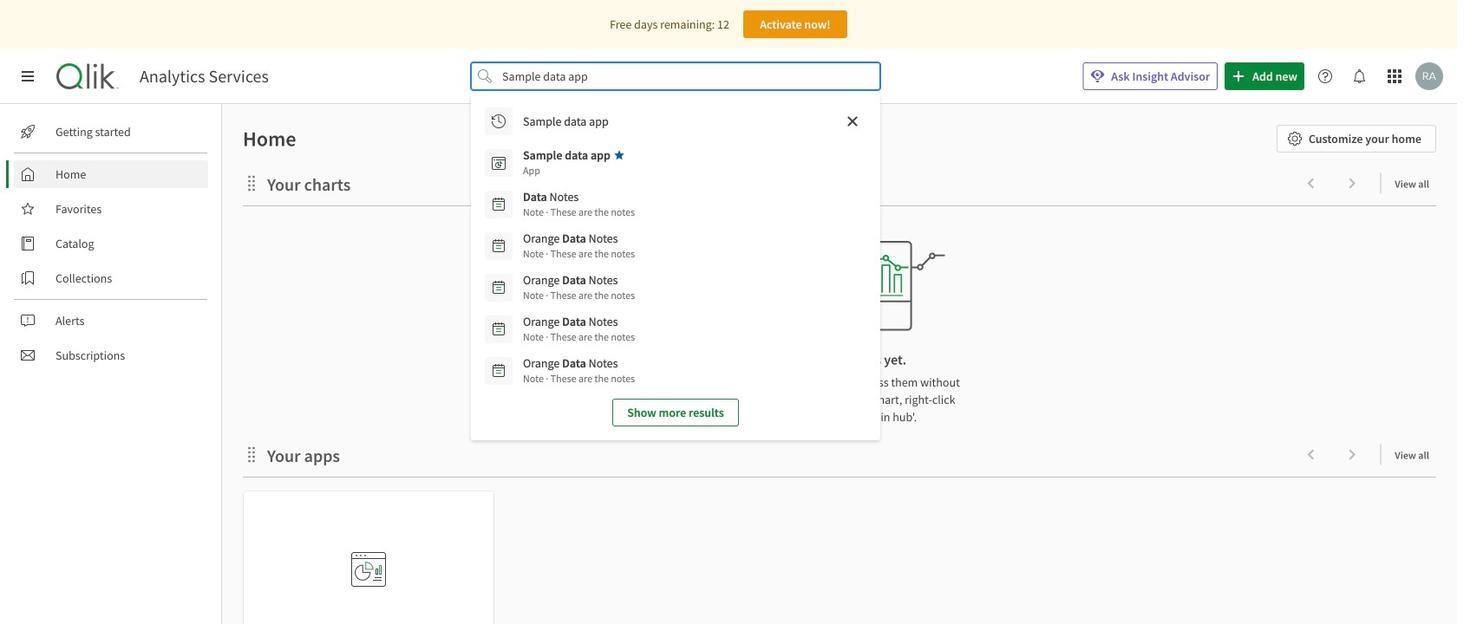 Task type: describe. For each thing, give the bounding box(es) containing it.
ruby anderson image
[[1416, 62, 1444, 90]]

2 these are the notes element from the top
[[523, 246, 635, 262]]

5 these are the notes element from the top
[[523, 371, 635, 387]]

analytics services element
[[140, 66, 269, 87]]

4 these are the notes element from the top
[[523, 330, 635, 345]]

move collection image
[[243, 175, 260, 192]]

1 these are the notes element from the top
[[523, 205, 635, 220]]

move collection image
[[243, 446, 260, 464]]



Task type: vqa. For each thing, say whether or not it's contained in the screenshot.
bottommost Access
no



Task type: locate. For each thing, give the bounding box(es) containing it.
Search for content text field
[[499, 62, 853, 90]]

these are the notes element
[[523, 205, 635, 220], [523, 246, 635, 262], [523, 288, 635, 304], [523, 330, 635, 345], [523, 371, 635, 387]]

favorited item image
[[614, 150, 625, 161]]

3 these are the notes element from the top
[[523, 288, 635, 304]]

recently searched item image
[[492, 115, 506, 128]]

list box
[[478, 101, 874, 434]]

main content
[[215, 104, 1458, 625]]

sample data app element
[[523, 147, 611, 163]]

close sidebar menu image
[[21, 69, 35, 83]]

navigation pane element
[[0, 111, 221, 377]]



